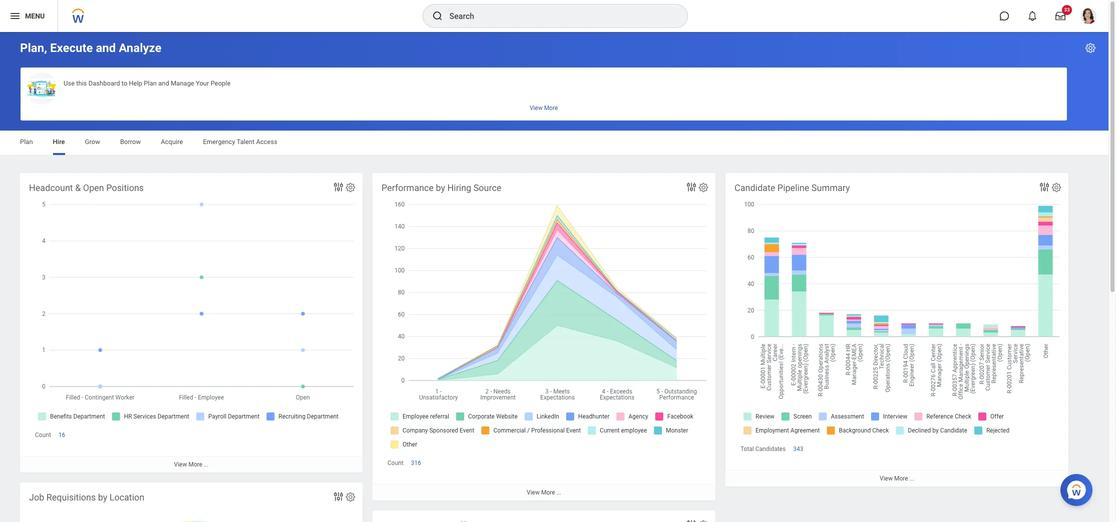 Task type: locate. For each thing, give the bounding box(es) containing it.
1 horizontal spatial view
[[527, 490, 540, 497]]

2 horizontal spatial view
[[880, 476, 893, 483]]

configure and view chart data image for positions
[[333, 181, 345, 193]]

total
[[741, 446, 754, 453]]

execute
[[50, 41, 93, 55]]

plan left hire
[[20, 138, 33, 146]]

configure and view chart data image inside job requisitions by location element
[[333, 491, 345, 503]]

configure and view chart data image
[[333, 181, 345, 193], [686, 181, 698, 193]]

configure and view chart data image left configure headcount & open positions image
[[333, 181, 345, 193]]

view more ...
[[174, 462, 209, 469], [880, 476, 915, 483], [527, 490, 561, 497]]

1 vertical spatial view
[[880, 476, 893, 483]]

1 vertical spatial more
[[894, 476, 908, 483]]

people
[[211, 80, 231, 87]]

1 horizontal spatial view more ...
[[527, 490, 561, 497]]

1 horizontal spatial configure and view chart data image
[[686, 519, 698, 523]]

0 vertical spatial ...
[[204, 462, 209, 469]]

tab list containing plan
[[10, 131, 1099, 155]]

plan right help
[[144, 80, 157, 87]]

view inside headcount & open positions element
[[174, 462, 187, 469]]

access
[[256, 138, 277, 146]]

emergency talent access
[[203, 138, 277, 146]]

and left manage
[[158, 80, 169, 87]]

view more ... link for candidate pipeline summary
[[726, 471, 1069, 487]]

2 vertical spatial view
[[527, 490, 540, 497]]

33 button
[[1050, 5, 1072, 27]]

count left 316
[[388, 460, 404, 467]]

open
[[83, 183, 104, 193]]

more inside candidate pipeline summary element
[[894, 476, 908, 483]]

pipeline
[[778, 183, 810, 193]]

1 vertical spatial view more ...
[[880, 476, 915, 483]]

1 configure and view chart data image from the left
[[333, 181, 345, 193]]

configure and view chart data image for source
[[686, 181, 698, 193]]

view more ... inside headcount & open positions element
[[174, 462, 209, 469]]

0 horizontal spatial view more ... link
[[20, 457, 363, 473]]

more for headcount & open positions
[[189, 462, 202, 469]]

menu button
[[0, 0, 58, 32]]

view more ... inside candidate pipeline summary element
[[880, 476, 915, 483]]

2 vertical spatial ...
[[557, 490, 561, 497]]

&
[[75, 183, 81, 193]]

1 vertical spatial configure and view chart data image
[[333, 491, 345, 503]]

33
[[1064, 7, 1070, 13]]

job
[[29, 493, 44, 503]]

0 vertical spatial plan
[[144, 80, 157, 87]]

1 horizontal spatial by
[[436, 183, 445, 193]]

2 configure and view chart data image from the left
[[686, 181, 698, 193]]

hiring
[[447, 183, 471, 193]]

2 horizontal spatial view more ...
[[880, 476, 915, 483]]

view inside candidate pipeline summary element
[[880, 476, 893, 483]]

configure and view chart data image left configure recruiting source effectiveness icon
[[686, 519, 698, 523]]

0 vertical spatial by
[[436, 183, 445, 193]]

more inside headcount & open positions element
[[189, 462, 202, 469]]

0 vertical spatial view more ...
[[174, 462, 209, 469]]

2 vertical spatial more
[[541, 490, 555, 497]]

2 vertical spatial configure and view chart data image
[[686, 519, 698, 523]]

view more ... link for headcount & open positions
[[20, 457, 363, 473]]

2 horizontal spatial view more ... link
[[726, 471, 1069, 487]]

plan,
[[20, 41, 47, 55]]

and left analyze
[[96, 41, 116, 55]]

view more ... link
[[20, 457, 363, 473], [726, 471, 1069, 487], [373, 485, 716, 502]]

0 horizontal spatial ...
[[204, 462, 209, 469]]

positions
[[106, 183, 144, 193]]

configure and view chart data image left configure job requisitions by location icon
[[333, 491, 345, 503]]

configure and view chart data image inside headcount & open positions element
[[333, 181, 345, 193]]

menu banner
[[0, 0, 1109, 32]]

0 horizontal spatial plan
[[20, 138, 33, 146]]

2 vertical spatial view more ...
[[527, 490, 561, 497]]

more
[[189, 462, 202, 469], [894, 476, 908, 483], [541, 490, 555, 497]]

by left location
[[98, 493, 107, 503]]

view inside performance by hiring source element
[[527, 490, 540, 497]]

0 vertical spatial view
[[174, 462, 187, 469]]

0 horizontal spatial by
[[98, 493, 107, 503]]

0 horizontal spatial view more ...
[[174, 462, 209, 469]]

total candidates
[[741, 446, 786, 453]]

and
[[96, 41, 116, 55], [158, 80, 169, 87]]

Search Workday  search field
[[450, 5, 667, 27]]

by left "hiring"
[[436, 183, 445, 193]]

1 horizontal spatial view more ... link
[[373, 485, 716, 502]]

1 horizontal spatial count
[[388, 460, 404, 467]]

2 horizontal spatial configure and view chart data image
[[1039, 181, 1051, 193]]

1 horizontal spatial configure and view chart data image
[[686, 181, 698, 193]]

...
[[204, 462, 209, 469], [910, 476, 915, 483], [557, 490, 561, 497]]

by
[[436, 183, 445, 193], [98, 493, 107, 503]]

316 button
[[411, 460, 423, 468]]

summary
[[812, 183, 850, 193]]

0 horizontal spatial configure and view chart data image
[[333, 491, 345, 503]]

2 horizontal spatial more
[[894, 476, 908, 483]]

dashboard
[[89, 80, 120, 87]]

0 vertical spatial and
[[96, 41, 116, 55]]

count inside performance by hiring source element
[[388, 460, 404, 467]]

configure and view chart data image for job requisitions by location
[[333, 491, 345, 503]]

343 button
[[793, 446, 805, 454]]

view for headcount & open positions
[[174, 462, 187, 469]]

view
[[174, 462, 187, 469], [880, 476, 893, 483], [527, 490, 540, 497]]

view more ... inside performance by hiring source element
[[527, 490, 561, 497]]

requisitions
[[46, 493, 96, 503]]

your
[[196, 80, 209, 87]]

grow
[[85, 138, 100, 146]]

plan
[[144, 80, 157, 87], [20, 138, 33, 146]]

1 vertical spatial plan
[[20, 138, 33, 146]]

1 vertical spatial ...
[[910, 476, 915, 483]]

count inside headcount & open positions element
[[35, 432, 51, 439]]

... for headcount & open positions
[[204, 462, 209, 469]]

headcount
[[29, 183, 73, 193]]

configure this page image
[[1085, 42, 1097, 54]]

more inside performance by hiring source element
[[541, 490, 555, 497]]

0 horizontal spatial configure and view chart data image
[[333, 181, 345, 193]]

316
[[411, 460, 421, 467]]

1 vertical spatial and
[[158, 80, 169, 87]]

search image
[[431, 10, 443, 22]]

1 horizontal spatial more
[[541, 490, 555, 497]]

candidate pipeline summary element
[[726, 173, 1069, 487]]

... inside candidate pipeline summary element
[[910, 476, 915, 483]]

0 vertical spatial configure and view chart data image
[[1039, 181, 1051, 193]]

0 horizontal spatial count
[[35, 432, 51, 439]]

... for candidate pipeline summary
[[910, 476, 915, 483]]

... inside headcount & open positions element
[[204, 462, 209, 469]]

1 horizontal spatial and
[[158, 80, 169, 87]]

1 horizontal spatial plan
[[144, 80, 157, 87]]

borrow
[[120, 138, 141, 146]]

0 horizontal spatial view
[[174, 462, 187, 469]]

configure and view chart data image left configure candidate pipeline summary "icon"
[[1039, 181, 1051, 193]]

profile logan mcneil image
[[1081, 8, 1097, 26]]

candidate
[[735, 183, 775, 193]]

count
[[35, 432, 51, 439], [388, 460, 404, 467]]

headcount & open positions
[[29, 183, 144, 193]]

1 vertical spatial count
[[388, 460, 404, 467]]

... inside performance by hiring source element
[[557, 490, 561, 497]]

configure and view chart data image left the configure performance by hiring source icon
[[686, 181, 698, 193]]

2 horizontal spatial ...
[[910, 476, 915, 483]]

tab list
[[10, 131, 1099, 155]]

location
[[110, 493, 144, 503]]

0 vertical spatial more
[[189, 462, 202, 469]]

menu
[[25, 12, 45, 20]]

count left 16
[[35, 432, 51, 439]]

0 horizontal spatial more
[[189, 462, 202, 469]]

this
[[76, 80, 87, 87]]

count for headcount
[[35, 432, 51, 439]]

more for candidate pipeline summary
[[894, 476, 908, 483]]

job requisitions by location
[[29, 493, 144, 503]]

configure and view chart data image inside candidate pipeline summary element
[[1039, 181, 1051, 193]]

configure and view chart data image
[[1039, 181, 1051, 193], [333, 491, 345, 503], [686, 519, 698, 523]]

headcount & open positions element
[[20, 173, 363, 473]]

0 vertical spatial count
[[35, 432, 51, 439]]

justify image
[[9, 10, 21, 22]]

1 horizontal spatial ...
[[557, 490, 561, 497]]



Task type: vqa. For each thing, say whether or not it's contained in the screenshot.
'16'
yes



Task type: describe. For each thing, give the bounding box(es) containing it.
source
[[474, 183, 502, 193]]

tab list inside the plan, execute and analyze 'main content'
[[10, 131, 1099, 155]]

configure performance by hiring source image
[[698, 182, 709, 193]]

performance by hiring source
[[382, 183, 502, 193]]

configure headcount & open positions image
[[345, 182, 356, 193]]

count for performance
[[388, 460, 404, 467]]

view for performance by hiring source
[[527, 490, 540, 497]]

343
[[793, 446, 804, 453]]

performance
[[382, 183, 434, 193]]

1 vertical spatial by
[[98, 493, 107, 503]]

configure and view chart data image for candidate pipeline summary
[[1039, 181, 1051, 193]]

use this dashboard to help plan and manage your people button
[[21, 68, 1067, 121]]

hire
[[53, 138, 65, 146]]

manage
[[171, 80, 194, 87]]

job requisitions by location element
[[20, 483, 363, 523]]

use this dashboard to help plan and manage your people
[[64, 80, 231, 87]]

more for performance by hiring source
[[541, 490, 555, 497]]

inbox large image
[[1056, 11, 1066, 21]]

16 button
[[59, 432, 67, 440]]

candidate pipeline summary
[[735, 183, 850, 193]]

analyze
[[119, 41, 162, 55]]

view more ... link for performance by hiring source
[[373, 485, 716, 502]]

plan inside button
[[144, 80, 157, 87]]

candidates
[[756, 446, 786, 453]]

... for performance by hiring source
[[557, 490, 561, 497]]

talent
[[237, 138, 255, 146]]

emergency
[[203, 138, 235, 146]]

acquire
[[161, 138, 183, 146]]

0 horizontal spatial and
[[96, 41, 116, 55]]

plan, execute and analyze main content
[[0, 32, 1109, 523]]

and inside button
[[158, 80, 169, 87]]

notifications large image
[[1028, 11, 1038, 21]]

configure recruiting source effectiveness image
[[698, 520, 709, 523]]

view more ... for candidate pipeline summary
[[880, 476, 915, 483]]

configure candidate pipeline summary image
[[1051, 182, 1062, 193]]

use
[[64, 80, 75, 87]]

plan, execute and analyze
[[20, 41, 162, 55]]

to
[[122, 80, 127, 87]]

help
[[129, 80, 142, 87]]

view for candidate pipeline summary
[[880, 476, 893, 483]]

view more ... for performance by hiring source
[[527, 490, 561, 497]]

performance by hiring source element
[[373, 173, 716, 502]]

16
[[59, 432, 65, 439]]

configure job requisitions by location image
[[345, 492, 356, 503]]

view more ... for headcount & open positions
[[174, 462, 209, 469]]



